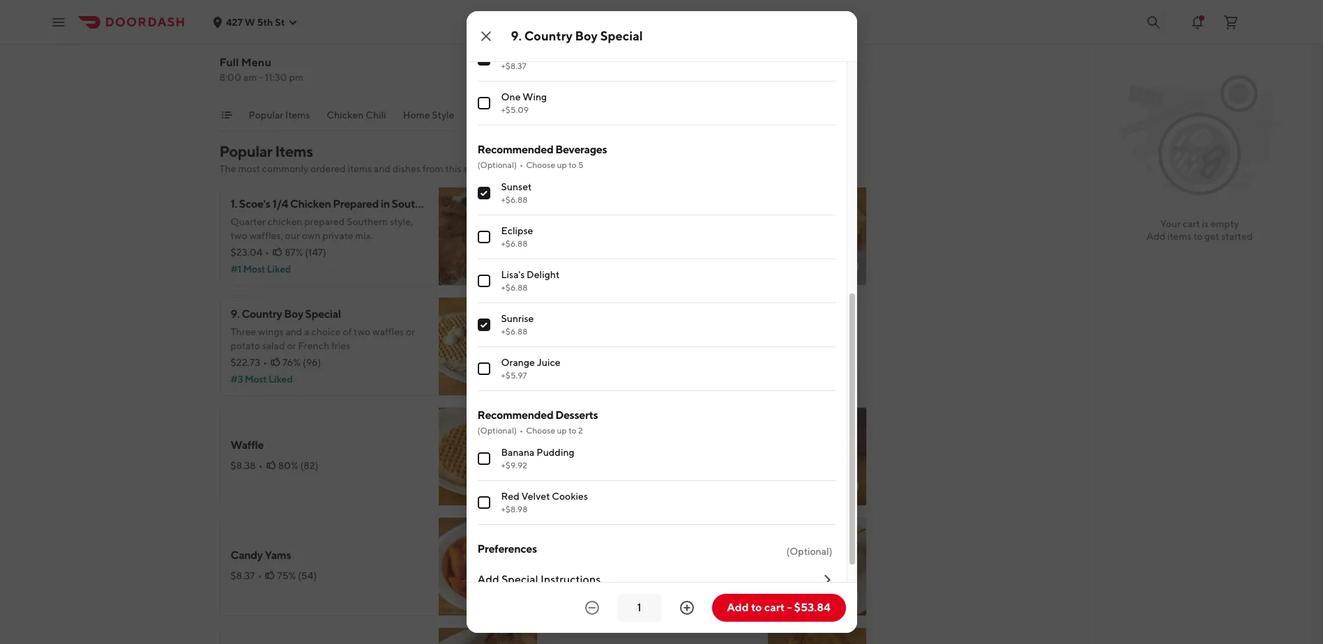 Task type: describe. For each thing, give the bounding box(es) containing it.
427
[[226, 16, 243, 28]]

(optional) for recommended desserts
[[478, 426, 517, 436]]

sunrise +$6.88
[[501, 313, 534, 337]]

one
[[501, 92, 521, 103]]

home style
[[403, 110, 455, 121]]

is
[[1202, 218, 1209, 230]]

chicken inside 1. scoe's 1/4 chicken prepared in southern style quarter chicken prepared southern style, two waffles, our own private mix.
[[290, 197, 331, 211]]

house combos button
[[471, 108, 539, 130]]

full menu 8:00 am - 11:30 pm
[[219, 56, 304, 83]]

of
[[343, 327, 352, 338]]

chicken
[[268, 216, 302, 227]]

orange juice +$5.97
[[501, 357, 561, 381]]

desserts
[[556, 409, 598, 422]]

liked for chicken
[[267, 264, 291, 275]]

and inside popular items the most commonly ordered items and dishes from this store
[[374, 163, 391, 174]]

group inside 9. country boy special dialog
[[478, 0, 836, 126]]

the
[[219, 163, 236, 174]]

banana pudding +$9.92
[[501, 447, 575, 471]]

and inside sunset lemonade and fruit punch.
[[609, 451, 626, 462]]

liked inside $22.70 #2 most liked add
[[598, 367, 622, 378]]

83%
[[609, 571, 628, 582]]

add inside your cart is empty add items to get started
[[1147, 231, 1166, 242]]

most for 9. country boy special
[[245, 374, 267, 385]]

and inside 9. country boy special three wings and a choice of two waffles or potato salad or french fries
[[286, 327, 302, 338]]

#3
[[231, 374, 243, 385]]

french
[[298, 341, 329, 352]]

9. country boy special image
[[439, 297, 538, 396]]

liked for special
[[269, 374, 293, 385]]

recommended for recommended desserts
[[478, 409, 554, 422]]

special for 9. country boy special three wings and a choice of two waffles or potato salad or french fries
[[305, 308, 341, 321]]

style inside button
[[432, 110, 455, 121]]

1 horizontal spatial southern
[[392, 197, 438, 211]]

$8.38 •
[[231, 461, 263, 472]]

your cart is empty add items to get started
[[1147, 218, 1253, 242]]

items for popular items
[[285, 110, 310, 121]]

add button for 1. scoe's 1/4 chicken prepared in southern style
[[493, 255, 529, 278]]

bread
[[525, 4, 552, 15]]

style,
[[390, 216, 413, 227]]

eclipse
[[501, 226, 533, 237]]

+$5.09
[[501, 105, 529, 115]]

(54) for 75% (54)
[[298, 571, 317, 582]]

+$5.97
[[501, 371, 527, 381]]

sunset for sunset +$6.88
[[501, 182, 532, 193]]

menu
[[241, 56, 271, 69]]

#2
[[560, 367, 572, 378]]

87%
[[285, 247, 303, 258]]

prepared
[[304, 216, 345, 227]]

sunset +$6.88
[[501, 182, 532, 205]]

#3 most liked
[[231, 374, 293, 385]]

cookies
[[552, 491, 588, 503]]

house combos
[[471, 110, 539, 121]]

special for 9. country boy special
[[601, 29, 643, 43]]

prepared
[[333, 197, 379, 211]]

• for 87% (147)
[[265, 247, 270, 258]]

0 items, open order cart image
[[1223, 14, 1240, 30]]

• for 76% (96)
[[263, 357, 267, 368]]

started
[[1222, 231, 1253, 242]]

delight
[[527, 270, 560, 281]]

choose for beverages
[[526, 160, 556, 170]]

yams
[[265, 549, 291, 562]]

popular items button
[[249, 108, 310, 130]]

up for desserts
[[557, 426, 567, 436]]

11:30
[[265, 72, 287, 83]]

to for cart
[[1194, 231, 1203, 242]]

our
[[285, 230, 300, 241]]

fries
[[331, 341, 350, 352]]

open menu image
[[50, 14, 67, 30]]

add button for 9. country boy special
[[493, 366, 529, 388]]

+$8.37
[[501, 61, 527, 71]]

- inside "full menu 8:00 am - 11:30 pm"
[[259, 72, 263, 83]]

popular items the most commonly ordered items and dishes from this store
[[219, 142, 486, 174]]

cart inside button
[[765, 601, 785, 615]]

one wing image
[[768, 518, 867, 617]]

75% (54)
[[277, 571, 317, 582]]

add to cart - $53.84
[[727, 601, 831, 615]]

pm
[[289, 72, 304, 83]]

76% (96)
[[283, 357, 321, 368]]

banana
[[501, 447, 535, 459]]

pudding
[[537, 447, 575, 459]]

87% (147)
[[285, 247, 326, 258]]

chicken chili button
[[327, 108, 386, 130]]

most inside $22.70 #2 most liked add
[[574, 367, 596, 378]]

recommended beverages group
[[478, 143, 836, 392]]

punch.
[[649, 451, 679, 462]]

• inside recommended beverages (optional) • choose up to 5
[[520, 160, 523, 170]]

$22.70 #2 most liked add
[[560, 350, 850, 382]]

items inside popular items the most commonly ordered items and dishes from this store
[[348, 163, 372, 174]]

add button for $5.09
[[823, 586, 859, 608]]

1.
[[231, 197, 237, 211]]

am
[[243, 72, 257, 83]]

st
[[275, 16, 285, 28]]

- inside add to cart - $53.84 button
[[787, 601, 792, 615]]

$5.09
[[560, 571, 587, 582]]

lisa's
[[501, 270, 525, 281]]

waffles,
[[249, 230, 283, 241]]

from
[[423, 163, 443, 174]]

$8.38
[[231, 461, 256, 472]]

to inside button
[[751, 601, 762, 615]]

potato
[[231, 341, 260, 352]]

recommended desserts (optional) • choose up to 2
[[478, 409, 598, 436]]

waffles
[[373, 327, 404, 338]]

in
[[381, 197, 390, 211]]

items inside your cart is empty add items to get started
[[1168, 231, 1192, 242]]

recommended for recommended beverages
[[478, 143, 554, 156]]

corn bread image
[[768, 628, 867, 645]]

1/4
[[272, 197, 288, 211]]

+$6.88 for sunrise
[[501, 327, 528, 337]]

salad
[[262, 341, 285, 352]]

+$6.88 for sunset
[[501, 195, 528, 205]]

special inside button
[[502, 574, 539, 587]]

juice
[[537, 357, 561, 369]]

(optional) for recommended beverages
[[478, 160, 517, 170]]

beverages
[[556, 143, 607, 156]]

quarter
[[231, 216, 266, 227]]

$8.37
[[231, 571, 255, 582]]

recommended desserts group
[[478, 408, 836, 526]]

home style button
[[403, 108, 455, 130]]

1. scoe's 1/4 chicken prepared in southern style image
[[439, 187, 538, 286]]

candy
[[231, 549, 263, 562]]

2 vertical spatial (optional)
[[787, 547, 833, 558]]

choice
[[311, 327, 341, 338]]

9. for 9. country boy special
[[511, 29, 522, 43]]

popular for popular items
[[249, 110, 283, 121]]



Task type: vqa. For each thing, say whether or not it's contained in the screenshot.
'House Combos' button
yes



Task type: locate. For each thing, give the bounding box(es) containing it.
1 vertical spatial southern
[[347, 216, 388, 227]]

or right waffles
[[406, 327, 415, 338]]

+$6.88 up eclipse
[[501, 195, 528, 205]]

• inside "recommended desserts (optional) • choose up to 2"
[[520, 426, 523, 436]]

fruit
[[628, 451, 647, 462]]

up left 5
[[557, 160, 567, 170]]

recommended beverages (optional) • choose up to 5
[[478, 143, 607, 170]]

1 horizontal spatial two
[[354, 327, 371, 338]]

2 vertical spatial and
[[609, 451, 626, 462]]

1 vertical spatial recommended
[[478, 409, 554, 422]]

• up banana at the bottom of page
[[520, 426, 523, 436]]

southern up 'style,' on the top left
[[392, 197, 438, 211]]

+$6.88 inside sunrise +$6.88
[[501, 327, 528, 337]]

+$6.88 for eclipse
[[501, 239, 528, 249]]

- right am
[[259, 72, 263, 83]]

cart inside your cart is empty add items to get started
[[1183, 218, 1201, 230]]

+$6.88 down sunrise
[[501, 327, 528, 337]]

two right of
[[354, 327, 371, 338]]

2 recommended from the top
[[478, 409, 554, 422]]

w
[[245, 16, 255, 28]]

most down "$22.73 •"
[[245, 374, 267, 385]]

1 vertical spatial items
[[275, 142, 313, 160]]

two down quarter at left
[[231, 230, 247, 241]]

to left the $53.84
[[751, 601, 762, 615]]

9. country boy special dialog
[[466, 0, 857, 634]]

1 vertical spatial chicken
[[290, 197, 331, 211]]

boy inside dialog
[[575, 29, 598, 43]]

+$6.88 inside 'lisa's delight +$6.88'
[[501, 283, 528, 293]]

1 horizontal spatial boy
[[575, 29, 598, 43]]

items down "pm"
[[285, 110, 310, 121]]

#1 most liked
[[231, 264, 291, 275]]

0 vertical spatial special
[[601, 29, 643, 43]]

1 vertical spatial 9.
[[231, 308, 240, 321]]

liked down 76%
[[269, 374, 293, 385]]

boy
[[575, 29, 598, 43], [284, 308, 303, 321]]

items inside button
[[285, 110, 310, 121]]

0 vertical spatial chicken
[[327, 110, 364, 121]]

most down $23.04 •
[[243, 264, 265, 275]]

sunrise
[[501, 313, 534, 325]]

1 vertical spatial style
[[440, 197, 465, 211]]

and left a
[[286, 327, 302, 338]]

to inside "recommended desserts (optional) • choose up to 2"
[[569, 426, 577, 436]]

country inside dialog
[[525, 29, 573, 43]]

1 recommended from the top
[[478, 143, 554, 156]]

0 vertical spatial country
[[525, 29, 573, 43]]

2 horizontal spatial and
[[609, 451, 626, 462]]

popular inside popular items the most commonly ordered items and dishes from this store
[[219, 142, 272, 160]]

mac & cheese image
[[768, 187, 867, 286]]

items
[[285, 110, 310, 121], [275, 142, 313, 160]]

(optional) up sunset +$6.88
[[478, 160, 517, 170]]

and
[[374, 163, 391, 174], [286, 327, 302, 338], [609, 451, 626, 462]]

1 horizontal spatial and
[[374, 163, 391, 174]]

$22.70
[[560, 350, 591, 361]]

• for 80% (82)
[[259, 461, 263, 472]]

sunset for sunset lemonade and fruit punch.
[[560, 432, 594, 445]]

liked down 87%
[[267, 264, 291, 275]]

9. country boy special three wings and a choice of two waffles or potato salad or french fries
[[231, 308, 415, 352]]

1 vertical spatial -
[[787, 601, 792, 615]]

0 horizontal spatial and
[[286, 327, 302, 338]]

and left fruit
[[609, 451, 626, 462]]

1 vertical spatial and
[[286, 327, 302, 338]]

waffle image
[[439, 407, 538, 507]]

add
[[1147, 231, 1166, 242], [502, 261, 521, 272], [831, 261, 850, 272], [502, 371, 521, 382], [831, 371, 850, 382], [502, 481, 521, 493], [831, 481, 850, 493], [478, 574, 499, 587], [831, 592, 850, 603], [727, 601, 749, 615]]

0 horizontal spatial country
[[242, 308, 282, 321]]

your
[[1161, 218, 1181, 230]]

0 horizontal spatial or
[[287, 341, 296, 352]]

$53.84
[[794, 601, 831, 615]]

0 vertical spatial boy
[[575, 29, 598, 43]]

1 horizontal spatial special
[[502, 574, 539, 587]]

• up #3 most liked
[[263, 357, 267, 368]]

chicken chili
[[327, 110, 386, 121]]

scoe's
[[239, 197, 270, 211]]

recommended inside recommended beverages (optional) • choose up to 5
[[478, 143, 554, 156]]

0 horizontal spatial (54)
[[298, 571, 317, 582]]

sunset inside recommended beverages group
[[501, 182, 532, 193]]

$22.73
[[231, 357, 260, 368]]

Current quantity is 1 number field
[[626, 601, 653, 616]]

choose
[[526, 160, 556, 170], [526, 426, 556, 436]]

(54) right 75%
[[298, 571, 317, 582]]

popular down the 11:30
[[249, 110, 283, 121]]

add special instructions button
[[478, 562, 836, 600]]

group
[[478, 0, 836, 126]]

+$6.88 inside eclipse +$6.88
[[501, 239, 528, 249]]

sunset inside sunset lemonade and fruit punch.
[[560, 432, 594, 445]]

9. inside 9. country boy special three wings and a choice of two waffles or potato salad or french fries
[[231, 308, 240, 321]]

• right '$8.37'
[[258, 571, 262, 582]]

choose up pudding
[[526, 426, 556, 436]]

items for popular items the most commonly ordered items and dishes from this store
[[275, 142, 313, 160]]

items up commonly
[[275, 142, 313, 160]]

style
[[432, 110, 455, 121], [440, 197, 465, 211]]

83% (54)
[[609, 571, 649, 582]]

0 horizontal spatial -
[[259, 72, 263, 83]]

dishes
[[393, 163, 421, 174]]

up inside recommended beverages (optional) • choose up to 5
[[557, 160, 567, 170]]

most right the #2
[[574, 367, 596, 378]]

0 vertical spatial or
[[406, 327, 415, 338]]

up for beverages
[[557, 160, 567, 170]]

0 horizontal spatial items
[[348, 163, 372, 174]]

1 horizontal spatial cart
[[1183, 218, 1201, 230]]

2 +$6.88 from the top
[[501, 239, 528, 249]]

group containing corn bread
[[478, 0, 836, 126]]

two inside 1. scoe's 1/4 chicken prepared in southern style quarter chicken prepared southern style, two waffles, our own private mix.
[[231, 230, 247, 241]]

decrease quantity by 1 image
[[584, 600, 600, 617]]

(optional)
[[478, 160, 517, 170], [478, 426, 517, 436], [787, 547, 833, 558]]

most for 1. scoe's 1/4 chicken prepared in southern style
[[243, 264, 265, 275]]

0 vertical spatial 9.
[[511, 29, 522, 43]]

1 horizontal spatial or
[[406, 327, 415, 338]]

0 vertical spatial items
[[285, 110, 310, 121]]

cart left is
[[1183, 218, 1201, 230]]

• right $5.09 on the left bottom of the page
[[590, 571, 594, 582]]

427 w 5th st button
[[212, 16, 299, 28]]

1 vertical spatial cart
[[765, 601, 785, 615]]

to inside your cart is empty add items to get started
[[1194, 231, 1203, 242]]

1 vertical spatial choose
[[526, 426, 556, 436]]

chicken left chili
[[327, 110, 364, 121]]

3 +$6.88 from the top
[[501, 283, 528, 293]]

items right 'ordered'
[[348, 163, 372, 174]]

1 vertical spatial special
[[305, 308, 341, 321]]

to left 5
[[569, 160, 577, 170]]

0 vertical spatial (optional)
[[478, 160, 517, 170]]

(96)
[[303, 357, 321, 368]]

cart left the $53.84
[[765, 601, 785, 615]]

special
[[601, 29, 643, 43], [305, 308, 341, 321], [502, 574, 539, 587]]

2 horizontal spatial special
[[601, 29, 643, 43]]

9. for 9. country boy special three wings and a choice of two waffles or potato salad or french fries
[[231, 308, 240, 321]]

sunset lemonade and fruit punch.
[[560, 432, 679, 462]]

1 (54) from the left
[[298, 571, 317, 582]]

(147)
[[305, 247, 326, 258]]

most
[[238, 163, 260, 174]]

0 vertical spatial up
[[557, 160, 567, 170]]

ordered
[[311, 163, 346, 174]]

• up sunset +$6.88
[[520, 160, 523, 170]]

items down your
[[1168, 231, 1192, 242]]

(optional) inside "recommended desserts (optional) • choose up to 2"
[[478, 426, 517, 436]]

$22.73 •
[[231, 357, 267, 368]]

chicken up prepared
[[290, 197, 331, 211]]

1 vertical spatial up
[[557, 426, 567, 436]]

0 horizontal spatial southern
[[347, 216, 388, 227]]

red
[[501, 491, 520, 503]]

0 horizontal spatial special
[[305, 308, 341, 321]]

add inside $22.70 #2 most liked add
[[831, 371, 850, 382]]

country down 'bread'
[[525, 29, 573, 43]]

to for beverages
[[569, 160, 577, 170]]

country up the wings
[[242, 308, 282, 321]]

style inside 1. scoe's 1/4 chicken prepared in southern style quarter chicken prepared southern style, two waffles, our own private mix.
[[440, 197, 465, 211]]

4 +$6.88 from the top
[[501, 327, 528, 337]]

country for 9. country boy special
[[525, 29, 573, 43]]

(54)
[[298, 571, 317, 582], [630, 571, 649, 582]]

0 vertical spatial choose
[[526, 160, 556, 170]]

0 horizontal spatial sunset
[[501, 182, 532, 193]]

$23.04 •
[[231, 247, 270, 258]]

1 horizontal spatial country
[[525, 29, 573, 43]]

0 vertical spatial and
[[374, 163, 391, 174]]

most
[[243, 264, 265, 275], [574, 367, 596, 378], [245, 374, 267, 385]]

(82)
[[300, 461, 318, 472]]

0 vertical spatial -
[[259, 72, 263, 83]]

cart
[[1183, 218, 1201, 230], [765, 601, 785, 615]]

red velvet cookies +$8.98
[[501, 491, 588, 515]]

or up 76%
[[287, 341, 296, 352]]

+$6.88 down lisa's
[[501, 283, 528, 293]]

$8.37 •
[[231, 571, 262, 582]]

country inside 9. country boy special three wings and a choice of two waffles or potato salad or french fries
[[242, 308, 282, 321]]

1 horizontal spatial items
[[1168, 231, 1192, 242]]

to
[[569, 160, 577, 170], [1194, 231, 1203, 242], [569, 426, 577, 436], [751, 601, 762, 615]]

popular inside button
[[249, 110, 283, 121]]

0 vertical spatial popular
[[249, 110, 283, 121]]

0 horizontal spatial 9.
[[231, 308, 240, 321]]

1 horizontal spatial 9.
[[511, 29, 522, 43]]

(optional) up banana at the bottom of page
[[478, 426, 517, 436]]

boy inside 9. country boy special three wings and a choice of two waffles or potato salad or french fries
[[284, 308, 303, 321]]

popular up most
[[219, 142, 272, 160]]

0 vertical spatial southern
[[392, 197, 438, 211]]

to for desserts
[[569, 426, 577, 436]]

this
[[445, 163, 462, 174]]

boy for 9. country boy special
[[575, 29, 598, 43]]

add button
[[493, 255, 529, 278], [823, 255, 859, 278], [493, 366, 529, 388], [823, 366, 859, 388], [493, 476, 529, 498], [823, 476, 859, 498], [823, 586, 859, 608]]

liked right the #2
[[598, 367, 622, 378]]

None checkbox
[[478, 9, 490, 22], [478, 97, 490, 110], [478, 187, 490, 200], [478, 319, 490, 332], [478, 363, 490, 376], [478, 9, 490, 22], [478, 97, 490, 110], [478, 187, 490, 200], [478, 319, 490, 332], [478, 363, 490, 376]]

9. country boy special
[[511, 29, 643, 43]]

76%
[[283, 357, 301, 368]]

1 vertical spatial items
[[1168, 231, 1192, 242]]

• for 75% (54)
[[258, 571, 262, 582]]

get
[[1205, 231, 1220, 242]]

(optional) up the $53.84
[[787, 547, 833, 558]]

one wing +$5.09
[[501, 92, 547, 115]]

+$6.88
[[501, 195, 528, 205], [501, 239, 528, 249], [501, 283, 528, 293], [501, 327, 528, 337]]

5th
[[257, 16, 273, 28]]

items
[[348, 163, 372, 174], [1168, 231, 1192, 242]]

2 vertical spatial special
[[502, 574, 539, 587]]

lisa's delight +$6.88
[[501, 270, 560, 293]]

0 horizontal spatial cart
[[765, 601, 785, 615]]

chili
[[366, 110, 386, 121]]

1 vertical spatial sunset
[[560, 432, 594, 445]]

up inside "recommended desserts (optional) • choose up to 2"
[[557, 426, 567, 436]]

items inside popular items the most commonly ordered items and dishes from this store
[[275, 142, 313, 160]]

1 +$6.88 from the top
[[501, 195, 528, 205]]

recommended up banana at the bottom of page
[[478, 409, 554, 422]]

combos
[[502, 110, 539, 121]]

private
[[323, 230, 353, 241]]

popular for popular items the most commonly ordered items and dishes from this store
[[219, 142, 272, 160]]

1 vertical spatial boy
[[284, 308, 303, 321]]

increase quantity by 1 image
[[679, 600, 695, 617]]

(54) for 83% (54)
[[630, 571, 649, 582]]

add button for waffle
[[493, 476, 529, 498]]

1 horizontal spatial sunset
[[560, 432, 594, 445]]

$23.04
[[231, 247, 263, 258]]

waffle
[[231, 439, 264, 452]]

choose up sunset +$6.88
[[526, 160, 556, 170]]

corn
[[501, 4, 524, 15]]

style right 'home'
[[432, 110, 455, 121]]

country for 9. country boy special three wings and a choice of two waffles or potato salad or french fries
[[242, 308, 282, 321]]

• for 83% (54)
[[590, 571, 594, 582]]

to left get
[[1194, 231, 1203, 242]]

boy for 9. country boy special three wings and a choice of two waffles or potato salad or french fries
[[284, 308, 303, 321]]

special inside 9. country boy special three wings and a choice of two waffles or potato salad or french fries
[[305, 308, 341, 321]]

2 (54) from the left
[[630, 571, 649, 582]]

2 up from the top
[[557, 426, 567, 436]]

-
[[259, 72, 263, 83], [787, 601, 792, 615]]

1 up from the top
[[557, 160, 567, 170]]

9. down corn
[[511, 29, 522, 43]]

0 vertical spatial recommended
[[478, 143, 554, 156]]

1 vertical spatial or
[[287, 341, 296, 352]]

2 choose from the top
[[526, 426, 556, 436]]

1 vertical spatial (optional)
[[478, 426, 517, 436]]

wings
[[258, 327, 284, 338]]

1 horizontal spatial -
[[787, 601, 792, 615]]

0 horizontal spatial boy
[[284, 308, 303, 321]]

+$8.98
[[501, 505, 528, 515]]

two inside 9. country boy special three wings and a choice of two waffles or potato salad or french fries
[[354, 327, 371, 338]]

9. inside dialog
[[511, 29, 522, 43]]

notification bell image
[[1190, 14, 1206, 30]]

choose inside recommended beverages (optional) • choose up to 5
[[526, 160, 556, 170]]

$5.09 •
[[560, 571, 594, 582]]

sunset down recommended beverages (optional) • choose up to 5
[[501, 182, 532, 193]]

0 vertical spatial style
[[432, 110, 455, 121]]

75%
[[277, 571, 296, 582]]

three
[[231, 327, 256, 338]]

sunset image
[[768, 407, 867, 507]]

+$6.88 inside sunset +$6.88
[[501, 195, 528, 205]]

13. carol c special image
[[439, 628, 538, 645]]

southern up mix.
[[347, 216, 388, 227]]

1 choose from the top
[[526, 160, 556, 170]]

#1
[[231, 264, 241, 275]]

commonly
[[262, 163, 309, 174]]

1 horizontal spatial (54)
[[630, 571, 649, 582]]

(54) right 83%
[[630, 571, 649, 582]]

0 vertical spatial items
[[348, 163, 372, 174]]

to left '2'
[[569, 426, 577, 436]]

0 vertical spatial cart
[[1183, 218, 1201, 230]]

close 9. country boy special image
[[478, 28, 494, 45]]

- left the $53.84
[[787, 601, 792, 615]]

• down waffles,
[[265, 247, 270, 258]]

home
[[403, 110, 430, 121]]

popular items
[[249, 110, 310, 121]]

instructions
[[541, 574, 601, 587]]

candy yams
[[231, 549, 291, 562]]

(optional) inside recommended beverages (optional) • choose up to 5
[[478, 160, 517, 170]]

1 vertical spatial country
[[242, 308, 282, 321]]

9. up three
[[231, 308, 240, 321]]

choose inside "recommended desserts (optional) • choose up to 2"
[[526, 426, 556, 436]]

recommended down house combos button
[[478, 143, 554, 156]]

1 vertical spatial popular
[[219, 142, 272, 160]]

0 vertical spatial sunset
[[501, 182, 532, 193]]

5
[[578, 160, 584, 170]]

choose for desserts
[[526, 426, 556, 436]]

0 horizontal spatial two
[[231, 230, 247, 241]]

to inside recommended beverages (optional) • choose up to 5
[[569, 160, 577, 170]]

and left the dishes
[[374, 163, 391, 174]]

candy yams image
[[439, 518, 538, 617]]

house
[[471, 110, 500, 121]]

0 vertical spatial two
[[231, 230, 247, 241]]

up left '2'
[[557, 426, 567, 436]]

style down this
[[440, 197, 465, 211]]

recommended inside "recommended desserts (optional) • choose up to 2"
[[478, 409, 554, 422]]

sunset up lemonade at the bottom
[[560, 432, 594, 445]]

+$6.88 down eclipse
[[501, 239, 528, 249]]

None checkbox
[[478, 53, 490, 66], [478, 231, 490, 244], [478, 275, 490, 288], [478, 453, 490, 466], [478, 497, 490, 510], [478, 53, 490, 66], [478, 231, 490, 244], [478, 275, 490, 288], [478, 453, 490, 466], [478, 497, 490, 510]]

up
[[557, 160, 567, 170], [557, 426, 567, 436]]

Item Search search field
[[666, 66, 856, 81]]

add button for sunset
[[823, 476, 859, 498]]

• right $8.38
[[259, 461, 263, 472]]

chicken inside chicken chili button
[[327, 110, 364, 121]]

1 vertical spatial two
[[354, 327, 371, 338]]



